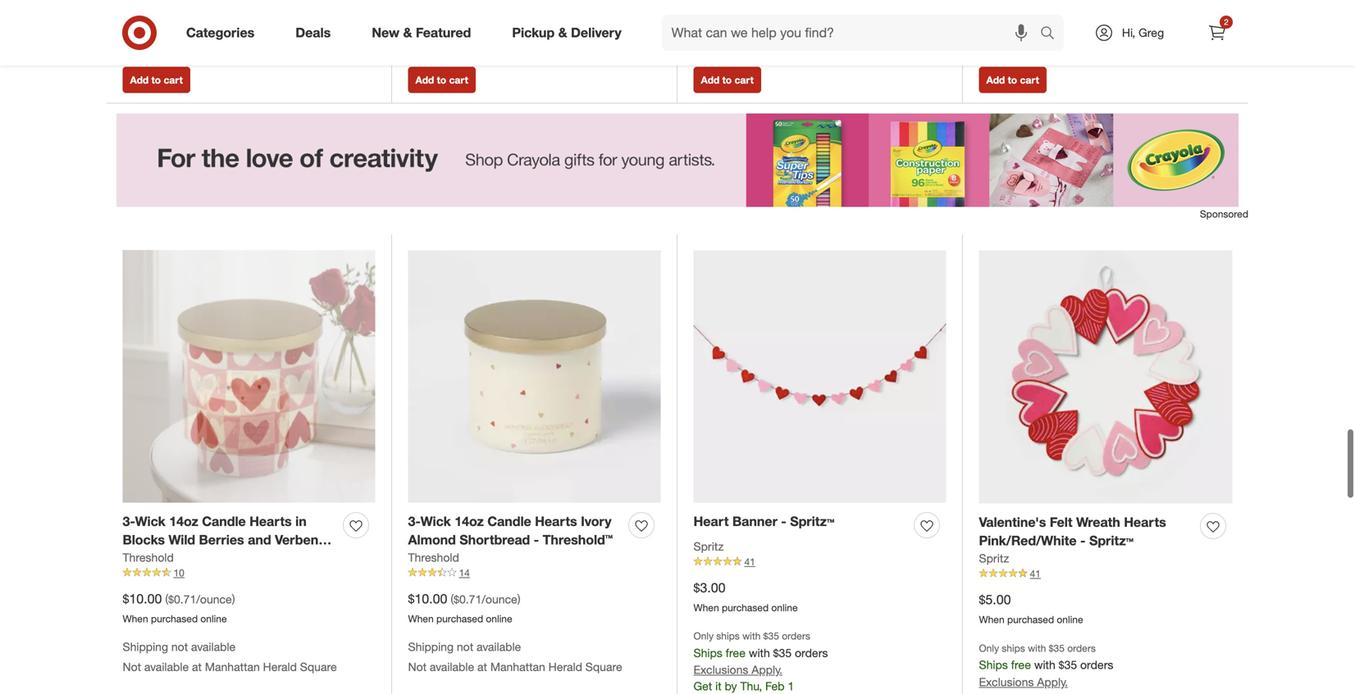 Task type: describe. For each thing, give the bounding box(es) containing it.
pink/red/white
[[979, 534, 1077, 550]]

online down 14 "link"
[[486, 613, 512, 626]]

sponsored
[[1200, 208, 1249, 220]]

3-wick 14oz candle hearts in blocks wild berries and verbena - threshold™ link
[[123, 513, 337, 567]]

$0.71 for shortbread
[[454, 593, 482, 607]]

within inside the in stock at  manhattan herald square ready within 2 hours with pickup
[[444, 38, 474, 52]]

only for $3.00
[[694, 631, 714, 643]]

exclusions for $3.00
[[694, 664, 749, 678]]

- right banner
[[781, 514, 787, 530]]

wreath
[[1077, 515, 1121, 531]]

threshold link for almond
[[408, 550, 459, 567]]

1 cart from the left
[[164, 74, 183, 86]]

only ships with $35 orders ships free with $35 orders exclusions apply.
[[979, 643, 1114, 690]]

only for $5.00
[[979, 643, 999, 655]]

pickup & delivery link
[[498, 15, 642, 51]]

) for berries
[[232, 593, 235, 607]]

1 horizontal spatial in
[[694, 22, 703, 36]]

14
[[459, 567, 470, 580]]

stock inside the in stock at  manhattan herald square ready within 2 hours with pickup
[[421, 22, 449, 36]]

purchased inside the $3.00 when purchased online
[[722, 602, 769, 614]]

$3.00 when purchased online
[[694, 581, 798, 614]]

spritz™ inside valentine's felt wreath hearts pink/red/white - spritz™
[[1090, 534, 1134, 550]]

new & featured
[[372, 25, 471, 41]]

deals link
[[282, 15, 351, 51]]

threshold™ inside 3-wick 14oz candle hearts ivory almond shortbread - threshold™
[[543, 533, 613, 549]]

) for -
[[518, 593, 521, 607]]

categories
[[186, 25, 255, 41]]

3- for 3-wick 14oz candle hearts ivory almond shortbread - threshold™
[[408, 514, 421, 530]]

greg
[[1139, 25, 1164, 40]]

not for wild
[[171, 640, 188, 655]]

3- for 3-wick 14oz candle hearts in blocks wild berries and verbena - threshold™
[[123, 514, 135, 530]]

when inside the $3.00 when purchased online
[[694, 602, 719, 614]]

exclusions apply. button for $5.00
[[979, 675, 1068, 691]]

shipping for 3-wick 14oz candle hearts in blocks wild berries and verbena - threshold™
[[123, 640, 168, 655]]

ivory
[[581, 514, 612, 530]]

3-wick 14oz candle hearts ivory almond shortbread - threshold™ link
[[408, 513, 622, 550]]

shipping not available not available at manhattan herald square for berries
[[123, 640, 337, 675]]

by inside only ships with $35 orders ships free with $35 orders exclusions apply. get it by thu, feb 1
[[725, 680, 737, 694]]

2 horizontal spatial pickup
[[1115, 39, 1149, 53]]

wick for blocks
[[135, 514, 166, 530]]

valentine's felt wreath hearts pink/red/white - spritz™ link
[[979, 514, 1194, 551]]

delivery
[[571, 25, 622, 41]]

thu, inside only ships with $35 orders ships free with $35 orders exclusions apply. get it by thu, feb 1
[[740, 680, 762, 694]]

deals
[[296, 25, 331, 41]]

ships for $5.00
[[979, 658, 1008, 673]]

/ounce for shortbread
[[482, 593, 518, 607]]

10 link
[[123, 567, 375, 581]]

valentine's felt wreath hearts pink/red/white - spritz™
[[979, 515, 1167, 550]]

14oz for shortbread
[[455, 514, 484, 530]]

heart banner - spritz™
[[694, 514, 835, 530]]

candle for berries
[[202, 514, 246, 530]]

hearts inside valentine's felt wreath hearts pink/red/white - spritz™
[[1124, 515, 1167, 531]]

shortbread
[[460, 533, 530, 549]]

2 horizontal spatial ready
[[979, 39, 1012, 53]]

wild
[[169, 533, 195, 549]]

What can we help you find? suggestions appear below search field
[[662, 15, 1045, 51]]

wick for almond
[[421, 514, 451, 530]]

$10.00 for 3-wick 14oz candle hearts ivory almond shortbread - threshold™
[[408, 592, 448, 608]]

hearts for and
[[250, 514, 292, 530]]

3 cart from the left
[[735, 74, 754, 86]]

free for $5.00
[[1011, 658, 1031, 673]]

search
[[1033, 26, 1072, 42]]

14oz for wild
[[169, 514, 198, 530]]

1 horizontal spatial within
[[730, 38, 760, 52]]

hours inside the in stock at  manhattan herald square ready within 2 hours with pickup
[[487, 38, 516, 52]]

2 horizontal spatial hours
[[1058, 39, 1087, 53]]

3 add to cart from the left
[[701, 74, 754, 86]]

pickup & delivery
[[512, 25, 622, 41]]

spritz for heart banner - spritz™
[[694, 540, 724, 554]]

0 horizontal spatial spritz™
[[790, 514, 835, 530]]

2 horizontal spatial in
[[979, 22, 989, 37]]

felt
[[1050, 515, 1073, 531]]

41 for $5.00
[[1030, 568, 1041, 581]]

threshold™ inside 3-wick 14oz candle hearts in blocks wild berries and verbena - threshold™
[[123, 551, 193, 567]]

14 link
[[408, 567, 661, 581]]

advertisement element
[[107, 114, 1249, 207]]

blocks
[[123, 533, 165, 549]]

at inside the in stock at  manhattan herald square ready within 2 hours with pickup
[[452, 22, 462, 36]]

only ships with $35 orders ships free with $35 orders exclusions apply. get it by thu, feb 1
[[694, 631, 828, 694]]

new & featured link
[[358, 15, 492, 51]]

threshold link for blocks
[[123, 550, 174, 567]]

$10.00 ( $0.71 /ounce ) when purchased online for wild
[[123, 592, 235, 626]]

10
[[174, 567, 184, 580]]

4 add to cart from the left
[[987, 74, 1039, 86]]

ships for $5.00
[[1002, 643, 1025, 655]]

not for 3-wick 14oz candle hearts in blocks wild berries and verbena - threshold™
[[123, 661, 141, 675]]

ships for $3.00
[[694, 646, 723, 661]]

get inside only ships with $35 orders ships free with $35 orders exclusions apply. get it by thu, feb 1
[[694, 680, 712, 694]]

2 horizontal spatial within
[[1015, 39, 1045, 53]]

41 for $3.00
[[745, 556, 756, 568]]

2 to from the left
[[437, 74, 446, 86]]



Task type: locate. For each thing, give the bounding box(es) containing it.
apply.
[[752, 664, 783, 678], [1037, 676, 1068, 690]]

threshold down "almond"
[[408, 551, 459, 565]]

threshold down blocks at the left bottom of the page
[[123, 551, 174, 565]]

- inside 3-wick 14oz candle hearts ivory almond shortbread - threshold™
[[534, 533, 539, 549]]

apply. down the $5.00 when purchased online
[[1037, 676, 1068, 690]]

hi, greg
[[1122, 25, 1164, 40]]

3-wick 14oz candle hearts in blocks wild berries and verbena - threshold™ image
[[123, 251, 375, 503], [123, 251, 375, 503]]

1 horizontal spatial get it by thu, feb 1 in stock at  manhattan herald square ready within 2 hours with pickup
[[979, 3, 1168, 53]]

0 horizontal spatial spritz
[[694, 540, 724, 554]]

1 horizontal spatial wick
[[421, 514, 451, 530]]

2 add to cart from the left
[[416, 74, 468, 86]]

candle inside 3-wick 14oz candle hearts ivory almond shortbread - threshold™
[[488, 514, 531, 530]]

in
[[408, 22, 418, 36], [694, 22, 703, 36], [979, 22, 989, 37]]

exclusions down the $5.00 when purchased online
[[979, 676, 1034, 690]]

and
[[248, 533, 271, 549]]

1 horizontal spatial ready
[[694, 38, 726, 52]]

2 /ounce from the left
[[482, 593, 518, 607]]

0 vertical spatial threshold™
[[543, 533, 613, 549]]

in
[[295, 514, 307, 530]]

search button
[[1033, 15, 1072, 54]]

0 horizontal spatial exclusions
[[694, 664, 749, 678]]

$10.00 ( $0.71 /ounce ) when purchased online
[[123, 592, 235, 626], [408, 592, 521, 626]]

0 horizontal spatial not
[[123, 661, 141, 675]]

1 wick from the left
[[135, 514, 166, 530]]

it
[[716, 2, 722, 16], [1001, 3, 1007, 17], [716, 680, 722, 694]]

1 vertical spatial threshold™
[[123, 551, 193, 567]]

pickup
[[544, 38, 578, 52], [829, 38, 864, 52], [1115, 39, 1149, 53]]

0 horizontal spatial not
[[171, 640, 188, 655]]

1 14oz from the left
[[169, 514, 198, 530]]

orders
[[782, 631, 811, 643], [1068, 643, 1096, 655], [795, 646, 828, 661], [1081, 658, 1114, 673]]

online
[[772, 602, 798, 614], [201, 613, 227, 626], [486, 613, 512, 626], [1057, 614, 1084, 627]]

in stock at  manhattan herald square ready within 2 hours with pickup
[[408, 22, 597, 52]]

spritz down pink/red/white
[[979, 552, 1009, 566]]

purchased down 10
[[151, 613, 198, 626]]

$0.71 down 10
[[168, 593, 196, 607]]

not
[[123, 661, 141, 675], [408, 661, 427, 675]]

1 horizontal spatial shipping not available not available at manhattan herald square
[[408, 640, 623, 675]]

candle inside 3-wick 14oz candle hearts in blocks wild berries and verbena - threshold™
[[202, 514, 246, 530]]

categories link
[[172, 15, 275, 51]]

add to cart
[[130, 74, 183, 86], [416, 74, 468, 86], [701, 74, 754, 86], [987, 74, 1039, 86]]

only inside only ships with $35 orders ships free with $35 orders exclusions apply.
[[979, 643, 999, 655]]

heart banner - spritz™ link
[[694, 513, 835, 531]]

4 add from the left
[[987, 74, 1005, 86]]

hours
[[487, 38, 516, 52], [773, 38, 802, 52], [1058, 39, 1087, 53]]

1 vertical spatial spritz™
[[1090, 534, 1134, 550]]

0 horizontal spatial pickup
[[544, 38, 578, 52]]

threshold™ down ivory
[[543, 533, 613, 549]]

thu,
[[740, 2, 762, 16], [1026, 3, 1048, 17], [740, 680, 762, 694]]

& for new
[[403, 25, 412, 41]]

feb
[[766, 2, 785, 16], [1051, 3, 1070, 17], [766, 680, 785, 694]]

threshold™
[[543, 533, 613, 549], [123, 551, 193, 567]]

exclusions
[[694, 664, 749, 678], [979, 676, 1034, 690]]

exclusions inside only ships with $35 orders ships free with $35 orders exclusions apply. get it by thu, feb 1
[[694, 664, 749, 678]]

ready
[[408, 38, 441, 52], [694, 38, 726, 52], [979, 39, 1012, 53]]

41 link for spritz™
[[694, 555, 946, 570]]

2 cart from the left
[[449, 74, 468, 86]]

banner
[[733, 514, 778, 530]]

& right pickup
[[558, 25, 567, 41]]

in inside the in stock at  manhattan herald square ready within 2 hours with pickup
[[408, 22, 418, 36]]

- inside 3-wick 14oz candle hearts in blocks wild berries and verbena - threshold™
[[330, 533, 335, 549]]

1 horizontal spatial ships
[[1002, 643, 1025, 655]]

0 horizontal spatial 3-
[[123, 514, 135, 530]]

threshold link
[[123, 550, 174, 567], [408, 550, 459, 567]]

1 horizontal spatial 41 link
[[979, 567, 1233, 582]]

1 horizontal spatial pickup
[[829, 38, 864, 52]]

1 & from the left
[[403, 25, 412, 41]]

2 & from the left
[[558, 25, 567, 41]]

exclusions apply. button
[[694, 663, 783, 679], [979, 675, 1068, 691]]

heart
[[694, 514, 729, 530]]

0 vertical spatial spritz™
[[790, 514, 835, 530]]

14oz up wild
[[169, 514, 198, 530]]

ships
[[717, 631, 740, 643], [1002, 643, 1025, 655]]

)
[[232, 593, 235, 607], [518, 593, 521, 607]]

1 horizontal spatial hearts
[[535, 514, 577, 530]]

only down "$3.00"
[[694, 631, 714, 643]]

1 ( from the left
[[165, 593, 168, 607]]

$10.00
[[123, 592, 162, 608], [408, 592, 448, 608]]

not down the 14
[[457, 640, 474, 655]]

0 horizontal spatial exclusions apply. button
[[694, 663, 783, 679]]

apply. inside only ships with $35 orders ships free with $35 orders exclusions apply. get it by thu, feb 1
[[752, 664, 783, 678]]

apply. down the $3.00 when purchased online
[[752, 664, 783, 678]]

to
[[151, 74, 161, 86], [437, 74, 446, 86], [723, 74, 732, 86], [1008, 74, 1018, 86]]

3 to from the left
[[723, 74, 732, 86]]

purchased down $5.00
[[1008, 614, 1054, 627]]

1 horizontal spatial shipping
[[408, 640, 454, 655]]

1 not from the left
[[123, 661, 141, 675]]

-
[[781, 514, 787, 530], [330, 533, 335, 549], [534, 533, 539, 549], [1081, 534, 1086, 550]]

3 add from the left
[[701, 74, 720, 86]]

0 horizontal spatial (
[[165, 593, 168, 607]]

pickup
[[512, 25, 555, 41]]

$10.00 for 3-wick 14oz candle hearts in blocks wild berries and verbena - threshold™
[[123, 592, 162, 608]]

1 horizontal spatial hours
[[773, 38, 802, 52]]

1 horizontal spatial threshold™
[[543, 533, 613, 549]]

0 horizontal spatial spritz link
[[694, 539, 724, 555]]

wick inside 3-wick 14oz candle hearts in blocks wild berries and verbena - threshold™
[[135, 514, 166, 530]]

manhattan inside the in stock at  manhattan herald square ready within 2 hours with pickup
[[465, 22, 520, 36]]

14oz up shortbread
[[455, 514, 484, 530]]

exclusions apply. button for $3.00
[[694, 663, 783, 679]]

1 shipping not available not available at manhattan herald square from the left
[[123, 640, 337, 675]]

feb inside only ships with $35 orders ships free with $35 orders exclusions apply. get it by thu, feb 1
[[766, 680, 785, 694]]

$10.00 ( $0.71 /ounce ) when purchased online down 10
[[123, 592, 235, 626]]

spritz link for heart banner - spritz™
[[694, 539, 724, 555]]

2 horizontal spatial stock
[[992, 22, 1020, 37]]

0 horizontal spatial get it by thu, feb 1 in stock at  manhattan herald square ready within 2 hours with pickup
[[694, 2, 883, 52]]

41 up the $3.00 when purchased online
[[745, 556, 756, 568]]

1 horizontal spatial spritz link
[[979, 551, 1009, 567]]

not for shortbread
[[457, 640, 474, 655]]

1 add to cart from the left
[[130, 74, 183, 86]]

/ounce down 14 "link"
[[482, 593, 518, 607]]

shipping not available not available at manhattan herald square
[[123, 640, 337, 675], [408, 640, 623, 675]]

0 horizontal spatial within
[[444, 38, 474, 52]]

by
[[725, 2, 737, 16], [1011, 3, 1023, 17], [725, 680, 737, 694]]

spritz link for valentine's felt wreath hearts pink/red/white - spritz™
[[979, 551, 1009, 567]]

purchased down "$3.00"
[[722, 602, 769, 614]]

1 horizontal spatial $10.00
[[408, 592, 448, 608]]

valentine's
[[979, 515, 1046, 531]]

1 /ounce from the left
[[196, 593, 232, 607]]

spritz link
[[694, 539, 724, 555], [979, 551, 1009, 567]]

0 horizontal spatial $0.71
[[168, 593, 196, 607]]

3 add to cart button from the left
[[694, 67, 761, 93]]

- right verbena
[[330, 533, 335, 549]]

herald
[[523, 22, 557, 36], [809, 22, 843, 36], [1094, 22, 1128, 37], [263, 661, 297, 675], [549, 661, 583, 675]]

purchased down the 14
[[437, 613, 483, 626]]

apply. inside only ships with $35 orders ships free with $35 orders exclusions apply.
[[1037, 676, 1068, 690]]

0 horizontal spatial shipping
[[123, 640, 168, 655]]

2 inside the in stock at  manhattan herald square ready within 2 hours with pickup
[[478, 38, 484, 52]]

with
[[519, 38, 541, 52], [805, 38, 826, 52], [1090, 39, 1112, 53], [743, 631, 761, 643], [1028, 643, 1046, 655], [749, 646, 770, 661], [1035, 658, 1056, 673]]

spritz for valentine's felt wreath hearts pink/red/white - spritz™
[[979, 552, 1009, 566]]

online inside the $5.00 when purchased online
[[1057, 614, 1084, 627]]

ready inside the in stock at  manhattan herald square ready within 2 hours with pickup
[[408, 38, 441, 52]]

2 14oz from the left
[[455, 514, 484, 530]]

ships inside only ships with $35 orders ships free with $35 orders exclusions apply. get it by thu, feb 1
[[694, 646, 723, 661]]

available
[[191, 640, 236, 655], [477, 640, 521, 655], [144, 661, 189, 675], [430, 661, 474, 675]]

purchased inside the $5.00 when purchased online
[[1008, 614, 1054, 627]]

apply. for $5.00
[[1037, 676, 1068, 690]]

$10.00 down "almond"
[[408, 592, 448, 608]]

free inside only ships with $35 orders ships free with $35 orders exclusions apply. get it by thu, feb 1
[[726, 646, 746, 661]]

threshold for blocks
[[123, 551, 174, 565]]

only inside only ships with $35 orders ships free with $35 orders exclusions apply. get it by thu, feb 1
[[694, 631, 714, 643]]

2 $10.00 from the left
[[408, 592, 448, 608]]

1 inside only ships with $35 orders ships free with $35 orders exclusions apply. get it by thu, feb 1
[[788, 680, 794, 694]]

threshold™ down blocks at the left bottom of the page
[[123, 551, 193, 567]]

get it by thu, feb 1 in stock at  manhattan herald square ready within 2 hours with pickup
[[694, 2, 883, 52], [979, 3, 1168, 53]]

herald inside the in stock at  manhattan herald square ready within 2 hours with pickup
[[523, 22, 557, 36]]

41 link for hearts
[[979, 567, 1233, 582]]

1 horizontal spatial spritz
[[979, 552, 1009, 566]]

3- up blocks at the left bottom of the page
[[123, 514, 135, 530]]

&
[[403, 25, 412, 41], [558, 25, 567, 41]]

not
[[171, 640, 188, 655], [457, 640, 474, 655]]

2 $0.71 from the left
[[454, 593, 482, 607]]

0 horizontal spatial $10.00
[[123, 592, 162, 608]]

) down 14 "link"
[[518, 593, 521, 607]]

1 shipping from the left
[[123, 640, 168, 655]]

1 $10.00 from the left
[[123, 592, 162, 608]]

almond
[[408, 533, 456, 549]]

hearts for threshold™
[[535, 514, 577, 530]]

0 horizontal spatial ships
[[694, 646, 723, 661]]

1 horizontal spatial $0.71
[[454, 593, 482, 607]]

14oz inside 3-wick 14oz candle hearts in blocks wild berries and verbena - threshold™
[[169, 514, 198, 530]]

0 horizontal spatial wick
[[135, 514, 166, 530]]

1 horizontal spatial 14oz
[[455, 514, 484, 530]]

new
[[372, 25, 400, 41]]

threshold for almond
[[408, 551, 459, 565]]

3-wick 14oz candle hearts ivory almond shortbread - threshold™
[[408, 514, 613, 549]]

candle
[[202, 514, 246, 530], [488, 514, 531, 530]]

0 horizontal spatial only
[[694, 631, 714, 643]]

1 horizontal spatial spritz™
[[1090, 534, 1134, 550]]

4 to from the left
[[1008, 74, 1018, 86]]

square inside the in stock at  manhattan herald square ready within 2 hours with pickup
[[560, 22, 597, 36]]

hearts up "and"
[[250, 514, 292, 530]]

- up 14 "link"
[[534, 533, 539, 549]]

ships down the $5.00 when purchased online
[[1002, 643, 1025, 655]]

wick up "almond"
[[421, 514, 451, 530]]

2 inside "link"
[[1224, 17, 1229, 27]]

with inside the in stock at  manhattan herald square ready within 2 hours with pickup
[[519, 38, 541, 52]]

2 ) from the left
[[518, 593, 521, 607]]

0 horizontal spatial 14oz
[[169, 514, 198, 530]]

hearts left ivory
[[535, 514, 577, 530]]

0 horizontal spatial &
[[403, 25, 412, 41]]

0 horizontal spatial 41
[[745, 556, 756, 568]]

spritz link down heart
[[694, 539, 724, 555]]

add to cart button
[[123, 67, 190, 93], [408, 67, 476, 93], [694, 67, 761, 93], [979, 67, 1047, 93]]

0 horizontal spatial 41 link
[[694, 555, 946, 570]]

when down blocks at the left bottom of the page
[[123, 613, 148, 626]]

1
[[788, 2, 794, 16], [1074, 3, 1080, 17], [788, 680, 794, 694]]

2 threshold from the left
[[408, 551, 459, 565]]

valentine's felt wreath hearts pink/red/white - spritz™ image
[[979, 251, 1233, 504], [979, 251, 1233, 504]]

1 horizontal spatial apply.
[[1037, 676, 1068, 690]]

ships down $5.00
[[979, 658, 1008, 673]]

$10.00 down blocks at the left bottom of the page
[[123, 592, 162, 608]]

spritz™ down wreath
[[1090, 534, 1134, 550]]

0 horizontal spatial stock
[[421, 22, 449, 36]]

ships inside only ships with $35 orders ships free with $35 orders exclusions apply.
[[979, 658, 1008, 673]]

only down $5.00
[[979, 643, 999, 655]]

ships for $3.00
[[717, 631, 740, 643]]

hearts
[[250, 514, 292, 530], [535, 514, 577, 530], [1124, 515, 1167, 531]]

ships down "$3.00"
[[694, 646, 723, 661]]

purchased
[[722, 602, 769, 614], [151, 613, 198, 626], [437, 613, 483, 626], [1008, 614, 1054, 627]]

get
[[694, 2, 712, 16], [979, 3, 998, 17], [694, 680, 712, 694]]

1 ) from the left
[[232, 593, 235, 607]]

free
[[726, 646, 746, 661], [1011, 658, 1031, 673]]

1 threshold link from the left
[[123, 550, 174, 567]]

0 horizontal spatial hours
[[487, 38, 516, 52]]

1 horizontal spatial threshold
[[408, 551, 459, 565]]

1 horizontal spatial &
[[558, 25, 567, 41]]

1 $0.71 from the left
[[168, 593, 196, 607]]

only
[[694, 631, 714, 643], [979, 643, 999, 655]]

ships down the $3.00 when purchased online
[[717, 631, 740, 643]]

1 horizontal spatial /ounce
[[482, 593, 518, 607]]

1 threshold from the left
[[123, 551, 174, 565]]

candle up berries
[[202, 514, 246, 530]]

ships
[[694, 646, 723, 661], [979, 658, 1008, 673]]

shipping
[[123, 640, 168, 655], [408, 640, 454, 655]]

2 wick from the left
[[421, 514, 451, 530]]

2 shipping not available not available at manhattan herald square from the left
[[408, 640, 623, 675]]

not for 3-wick 14oz candle hearts ivory almond shortbread - threshold™
[[408, 661, 427, 675]]

1 horizontal spatial free
[[1011, 658, 1031, 673]]

2 shipping from the left
[[408, 640, 454, 655]]

2 ( from the left
[[451, 593, 454, 607]]

1 horizontal spatial not
[[408, 661, 427, 675]]

free inside only ships with $35 orders ships free with $35 orders exclusions apply.
[[1011, 658, 1031, 673]]

3- up "almond"
[[408, 514, 421, 530]]

0 horizontal spatial candle
[[202, 514, 246, 530]]

spritz link down pink/red/white
[[979, 551, 1009, 567]]

( for blocks
[[165, 593, 168, 607]]

41 down pink/red/white
[[1030, 568, 1041, 581]]

hi,
[[1122, 25, 1136, 40]]

3-wick 14oz candle hearts ivory almond shortbread - threshold™ image
[[408, 251, 661, 503], [408, 251, 661, 503]]

shipping for 3-wick 14oz candle hearts ivory almond shortbread - threshold™
[[408, 640, 454, 655]]

2 not from the left
[[408, 661, 427, 675]]

0 horizontal spatial hearts
[[250, 514, 292, 530]]

0 horizontal spatial threshold link
[[123, 550, 174, 567]]

at
[[452, 22, 462, 36], [738, 22, 747, 36], [1023, 22, 1033, 37], [192, 661, 202, 675], [478, 661, 487, 675]]

2 threshold link from the left
[[408, 550, 459, 567]]

wick
[[135, 514, 166, 530], [421, 514, 451, 530]]

4 add to cart button from the left
[[979, 67, 1047, 93]]

berries
[[199, 533, 244, 549]]

candle for -
[[488, 514, 531, 530]]

online down 10 link
[[201, 613, 227, 626]]

14oz inside 3-wick 14oz candle hearts ivory almond shortbread - threshold™
[[455, 514, 484, 530]]

41
[[745, 556, 756, 568], [1030, 568, 1041, 581]]

online up only ships with $35 orders ships free with $35 orders exclusions apply. get it by thu, feb 1 at the bottom right of the page
[[772, 602, 798, 614]]

1 horizontal spatial threshold link
[[408, 550, 459, 567]]

0 horizontal spatial $10.00 ( $0.71 /ounce ) when purchased online
[[123, 592, 235, 626]]

& right new
[[403, 25, 412, 41]]

online inside the $3.00 when purchased online
[[772, 602, 798, 614]]

hearts inside 3-wick 14oz candle hearts ivory almond shortbread - threshold™
[[535, 514, 577, 530]]

$0.71 for wild
[[168, 593, 196, 607]]

1 not from the left
[[171, 640, 188, 655]]

1 $10.00 ( $0.71 /ounce ) when purchased online from the left
[[123, 592, 235, 626]]

apply. for $3.00
[[752, 664, 783, 678]]

spritz™
[[790, 514, 835, 530], [1090, 534, 1134, 550]]

spritz down heart
[[694, 540, 724, 554]]

ships inside only ships with $35 orders ships free with $35 orders exclusions apply. get it by thu, feb 1
[[717, 631, 740, 643]]

$10.00 ( $0.71 /ounce ) when purchased online down the 14
[[408, 592, 521, 626]]

threshold link down "almond"
[[408, 550, 459, 567]]

0 horizontal spatial threshold™
[[123, 551, 193, 567]]

when down $5.00
[[979, 614, 1005, 627]]

41 link down the valentine's felt wreath hearts pink/red/white - spritz™ link
[[979, 567, 1233, 582]]

1 horizontal spatial )
[[518, 593, 521, 607]]

1 horizontal spatial only
[[979, 643, 999, 655]]

exclusions for $5.00
[[979, 676, 1034, 690]]

$10.00 ( $0.71 /ounce ) when purchased online for shortbread
[[408, 592, 521, 626]]

2 add to cart button from the left
[[408, 67, 476, 93]]

3- inside 3-wick 14oz candle hearts in blocks wild berries and verbena - threshold™
[[123, 514, 135, 530]]

& for pickup
[[558, 25, 567, 41]]

- down wreath
[[1081, 534, 1086, 550]]

0 horizontal spatial in
[[408, 22, 418, 36]]

0 horizontal spatial ships
[[717, 631, 740, 643]]

/ounce down 10 link
[[196, 593, 232, 607]]

2 candle from the left
[[488, 514, 531, 530]]

0 horizontal spatial free
[[726, 646, 746, 661]]

1 add from the left
[[130, 74, 149, 86]]

it inside only ships with $35 orders ships free with $35 orders exclusions apply. get it by thu, feb 1
[[716, 680, 722, 694]]

1 horizontal spatial 41
[[1030, 568, 1041, 581]]

2 3- from the left
[[408, 514, 421, 530]]

1 horizontal spatial not
[[457, 640, 474, 655]]

threshold link down blocks at the left bottom of the page
[[123, 550, 174, 567]]

exclusions apply. button down the $3.00 when purchased online
[[694, 663, 783, 679]]

2 add from the left
[[416, 74, 434, 86]]

14oz
[[169, 514, 198, 530], [455, 514, 484, 530]]

verbena
[[275, 533, 326, 549]]

square
[[560, 22, 597, 36], [846, 22, 883, 36], [1131, 22, 1168, 37], [300, 661, 337, 675], [586, 661, 623, 675]]

0 horizontal spatial apply.
[[752, 664, 783, 678]]

shipping not available not available at manhattan herald square for -
[[408, 640, 623, 675]]

$0.71 down the 14
[[454, 593, 482, 607]]

0 horizontal spatial threshold
[[123, 551, 174, 565]]

1 horizontal spatial (
[[451, 593, 454, 607]]

featured
[[416, 25, 471, 41]]

1 horizontal spatial exclusions apply. button
[[979, 675, 1068, 691]]

exclusions down the $3.00 when purchased online
[[694, 664, 749, 678]]

pickup inside the in stock at  manhattan herald square ready within 2 hours with pickup
[[544, 38, 578, 52]]

2 horizontal spatial hearts
[[1124, 515, 1167, 531]]

hearts inside 3-wick 14oz candle hearts in blocks wild berries and verbena - threshold™
[[250, 514, 292, 530]]

0 horizontal spatial ready
[[408, 38, 441, 52]]

free for $3.00
[[726, 646, 746, 661]]

when down "$3.00"
[[694, 602, 719, 614]]

$5.00 when purchased online
[[979, 593, 1084, 627]]

when
[[694, 602, 719, 614], [123, 613, 148, 626], [408, 613, 434, 626], [979, 614, 1005, 627]]

heart banner - spritz™ image
[[694, 251, 946, 503], [694, 251, 946, 503]]

4 cart from the left
[[1020, 74, 1039, 86]]

1 to from the left
[[151, 74, 161, 86]]

0 horizontal spatial /ounce
[[196, 593, 232, 607]]

2 link
[[1200, 15, 1236, 51]]

exclusions inside only ships with $35 orders ships free with $35 orders exclusions apply.
[[979, 676, 1034, 690]]

spritz™ right banner
[[790, 514, 835, 530]]

1 horizontal spatial exclusions
[[979, 676, 1034, 690]]

hearts right wreath
[[1124, 515, 1167, 531]]

free down the $3.00 when purchased online
[[726, 646, 746, 661]]

ships inside only ships with $35 orders ships free with $35 orders exclusions apply.
[[1002, 643, 1025, 655]]

1 horizontal spatial $10.00 ( $0.71 /ounce ) when purchased online
[[408, 592, 521, 626]]

/ounce for wild
[[196, 593, 232, 607]]

1 3- from the left
[[123, 514, 135, 530]]

0 horizontal spatial shipping not available not available at manhattan herald square
[[123, 640, 337, 675]]

1 candle from the left
[[202, 514, 246, 530]]

exclusions apply. button down the $5.00 when purchased online
[[979, 675, 1068, 691]]

when down "almond"
[[408, 613, 434, 626]]

$0.71
[[168, 593, 196, 607], [454, 593, 482, 607]]

1 horizontal spatial stock
[[706, 22, 734, 36]]

- inside valentine's felt wreath hearts pink/red/white - spritz™
[[1081, 534, 1086, 550]]

) down 10 link
[[232, 593, 235, 607]]

wick inside 3-wick 14oz candle hearts ivory almond shortbread - threshold™
[[421, 514, 451, 530]]

spritz
[[694, 540, 724, 554], [979, 552, 1009, 566]]

$3.00
[[694, 581, 726, 597]]

wick up blocks at the left bottom of the page
[[135, 514, 166, 530]]

0 horizontal spatial )
[[232, 593, 235, 607]]

3-wick 14oz candle hearts in blocks wild berries and verbena - threshold™
[[123, 514, 335, 567]]

online up only ships with $35 orders ships free with $35 orders exclusions apply.
[[1057, 614, 1084, 627]]

cart
[[164, 74, 183, 86], [449, 74, 468, 86], [735, 74, 754, 86], [1020, 74, 1039, 86]]

1 horizontal spatial ships
[[979, 658, 1008, 673]]

( for almond
[[451, 593, 454, 607]]

1 horizontal spatial candle
[[488, 514, 531, 530]]

1 add to cart button from the left
[[123, 67, 190, 93]]

candle up shortbread
[[488, 514, 531, 530]]

when inside the $5.00 when purchased online
[[979, 614, 1005, 627]]

2 $10.00 ( $0.71 /ounce ) when purchased online from the left
[[408, 592, 521, 626]]

free down the $5.00 when purchased online
[[1011, 658, 1031, 673]]

3- inside 3-wick 14oz candle hearts ivory almond shortbread - threshold™
[[408, 514, 421, 530]]

$5.00
[[979, 593, 1011, 609]]

not down 10
[[171, 640, 188, 655]]

add
[[130, 74, 149, 86], [416, 74, 434, 86], [701, 74, 720, 86], [987, 74, 1005, 86]]

2 not from the left
[[457, 640, 474, 655]]

41 link down heart banner - spritz™ link
[[694, 555, 946, 570]]

1 horizontal spatial 3-
[[408, 514, 421, 530]]



Task type: vqa. For each thing, say whether or not it's contained in the screenshot.
Coach for Men&#39;s Eau de Toilette Perfume Travel Spray - 0.5 fl oz - Ulta Beauty, 3 of 6 image
no



